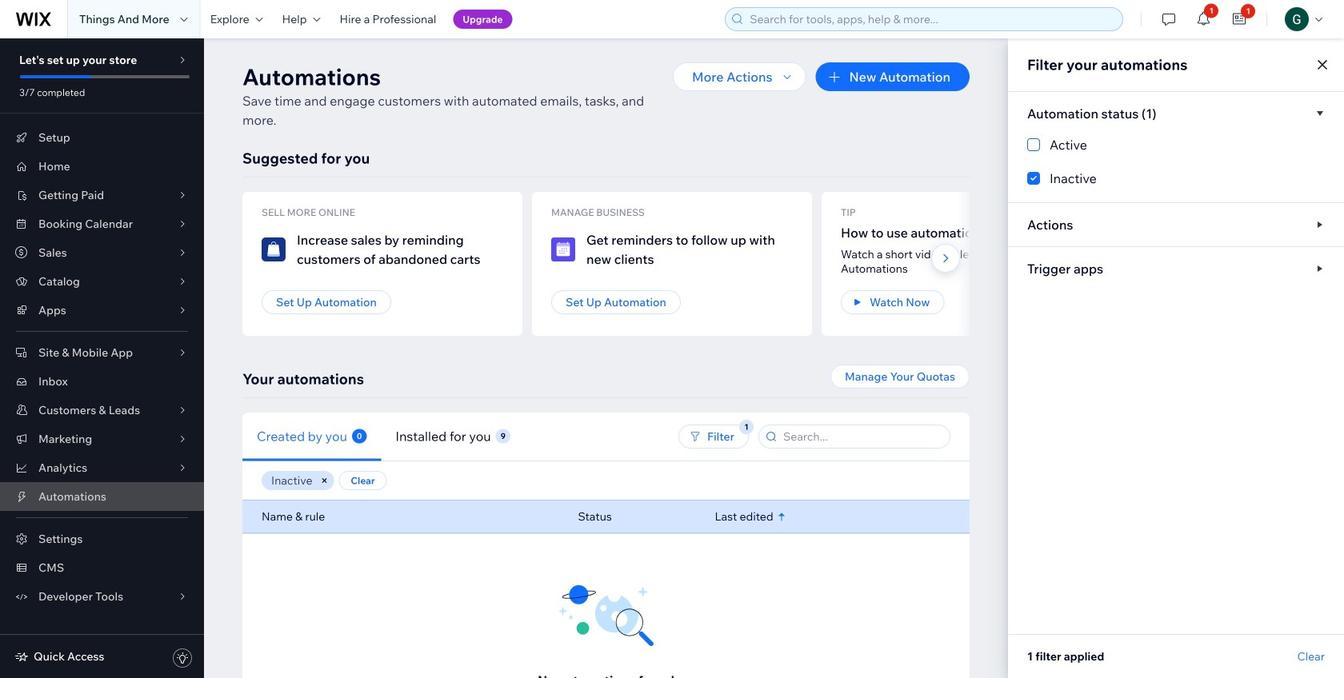 Task type: locate. For each thing, give the bounding box(es) containing it.
None checkbox
[[1027, 135, 1325, 154], [1027, 169, 1325, 188], [1027, 135, 1325, 154], [1027, 169, 1325, 188]]

tab list
[[242, 412, 613, 461]]

list
[[242, 192, 1344, 336]]

category image
[[262, 238, 286, 262], [551, 238, 575, 262]]

1 horizontal spatial category image
[[551, 238, 575, 262]]

0 horizontal spatial category image
[[262, 238, 286, 262]]

Search... field
[[778, 426, 945, 448]]



Task type: describe. For each thing, give the bounding box(es) containing it.
sidebar element
[[0, 38, 204, 678]]

2 category image from the left
[[551, 238, 575, 262]]

Search for tools, apps, help & more... field
[[745, 8, 1118, 30]]

1 category image from the left
[[262, 238, 286, 262]]



Task type: vqa. For each thing, say whether or not it's contained in the screenshot.
SEARCH... field
yes



